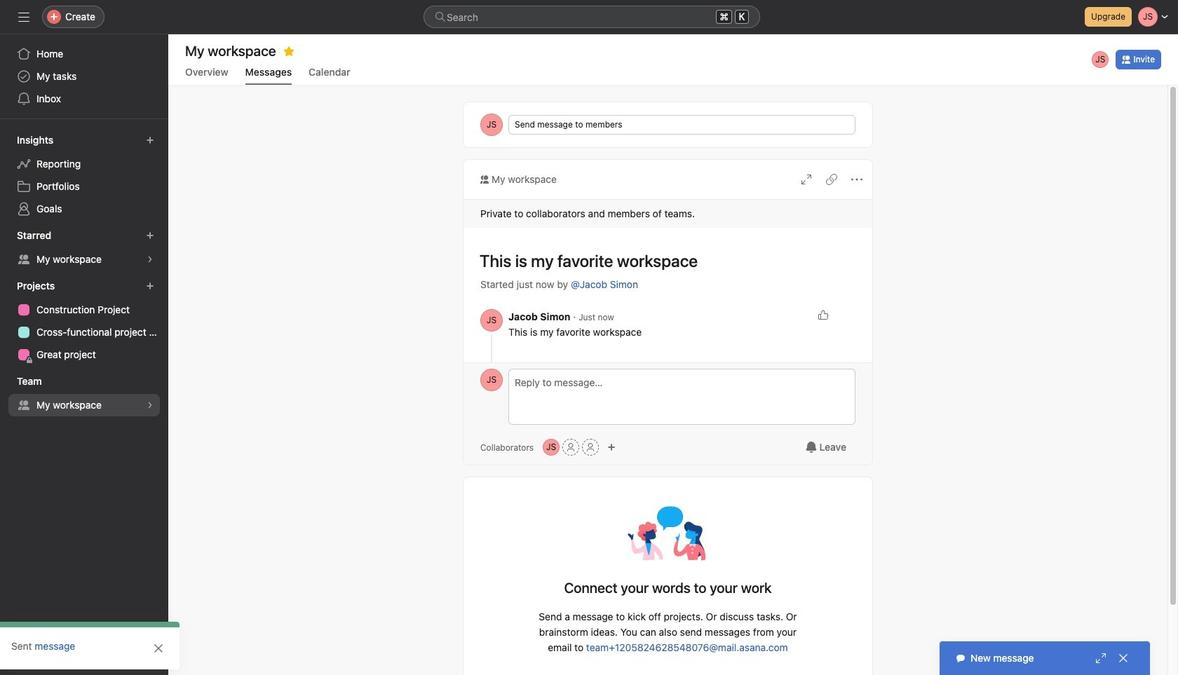 Task type: describe. For each thing, give the bounding box(es) containing it.
Conversation Name text field
[[471, 245, 856, 277]]

see details, my workspace image for the teams element at the bottom left of the page
[[146, 401, 154, 410]]

expand new message image
[[1096, 653, 1107, 665]]

0 horizontal spatial add or remove collaborators image
[[543, 439, 560, 456]]

close image
[[1119, 653, 1130, 665]]

see details, my workspace image for 'starred' element
[[146, 255, 154, 264]]

new insights image
[[146, 136, 154, 145]]

projects element
[[0, 274, 168, 369]]

hide sidebar image
[[18, 11, 29, 22]]

open user profile image
[[481, 309, 503, 332]]

copy link image
[[827, 174, 838, 185]]

open user profile image
[[481, 369, 503, 392]]

global element
[[0, 34, 168, 119]]

close image
[[153, 643, 164, 655]]

0 likes. click to like this message comment image
[[818, 309, 829, 321]]

teams element
[[0, 369, 168, 420]]



Task type: locate. For each thing, give the bounding box(es) containing it.
more actions image
[[852, 174, 863, 185]]

see details, my workspace image inside the teams element
[[146, 401, 154, 410]]

0 vertical spatial see details, my workspace image
[[146, 255, 154, 264]]

new project or portfolio image
[[146, 282, 154, 291]]

1 see details, my workspace image from the top
[[146, 255, 154, 264]]

see details, my workspace image inside 'starred' element
[[146, 255, 154, 264]]

add or remove collaborators image
[[543, 439, 560, 456], [608, 443, 616, 452]]

starred element
[[0, 223, 168, 274]]

1 vertical spatial see details, my workspace image
[[146, 401, 154, 410]]

Search tasks, projects, and more text field
[[424, 6, 761, 28]]

see details, my workspace image
[[146, 255, 154, 264], [146, 401, 154, 410]]

2 see details, my workspace image from the top
[[146, 401, 154, 410]]

insights element
[[0, 128, 168, 223]]

remove from starred image
[[283, 46, 295, 57]]

add items to starred image
[[146, 232, 154, 240]]

None field
[[424, 6, 761, 28]]

1 horizontal spatial add or remove collaborators image
[[608, 443, 616, 452]]

full screen image
[[801, 174, 813, 185]]



Task type: vqa. For each thing, say whether or not it's contained in the screenshot.
ADD OR REMOVE COLLABORATORS image to the right
yes



